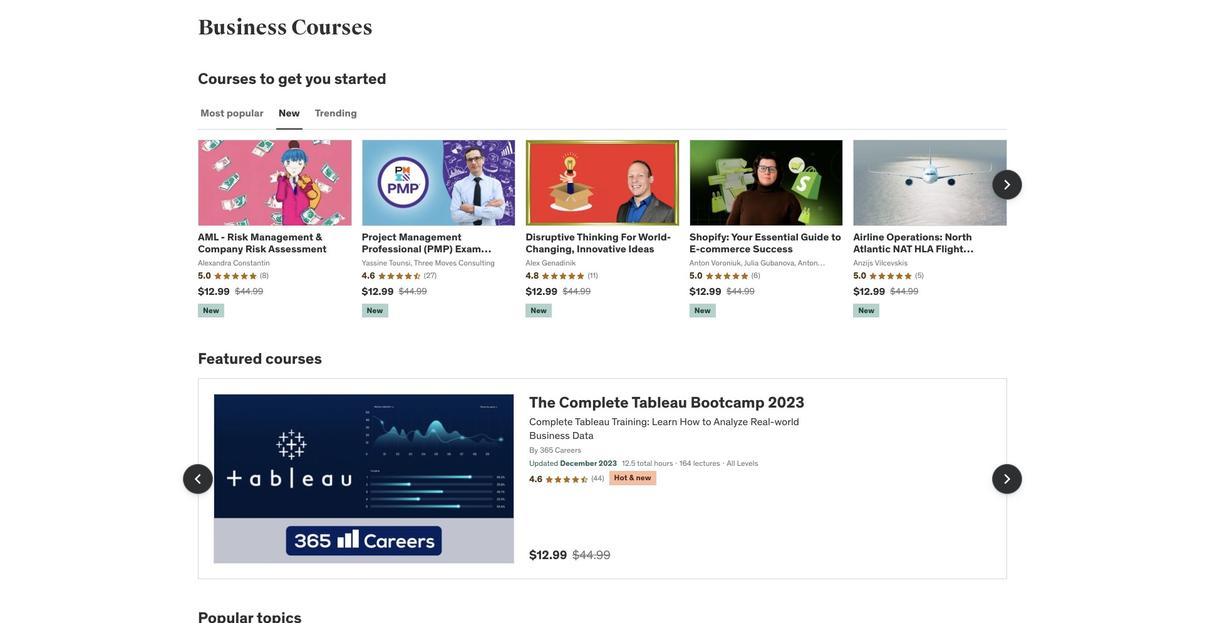 Task type: vqa. For each thing, say whether or not it's contained in the screenshot.
All Levels
yes



Task type: describe. For each thing, give the bounding box(es) containing it.
assessment
[[268, 243, 327, 255]]

updated
[[529, 458, 558, 468]]

north
[[945, 231, 972, 243]]

levels
[[737, 458, 759, 468]]

164 lectures
[[680, 458, 720, 468]]

business inside the complete tableau bootcamp 2023 complete tableau training: learn how to analyze real-world business data by 365 careers
[[529, 429, 570, 442]]

analyze
[[714, 415, 748, 428]]

management inside project management professional (pmp) exam preparation
[[399, 231, 462, 243]]

most
[[201, 107, 224, 119]]

new button
[[276, 98, 302, 128]]

world
[[775, 415, 800, 428]]

new
[[636, 473, 652, 483]]

disruptive thinking for world- changing, innovative ideas
[[526, 231, 671, 255]]

preparation
[[362, 255, 418, 267]]

hot
[[614, 473, 628, 483]]

4.6
[[529, 474, 543, 485]]

1 horizontal spatial &
[[629, 473, 634, 483]]

changing,
[[526, 243, 575, 255]]

how
[[680, 415, 700, 428]]

164
[[680, 458, 692, 468]]

12.5
[[622, 458, 636, 468]]

hla
[[915, 243, 934, 255]]

2023 inside the complete tableau bootcamp 2023 complete tableau training: learn how to analyze real-world business data by 365 careers
[[768, 393, 805, 412]]

1 vertical spatial courses
[[198, 69, 256, 88]]

disruptive thinking for world- changing, innovative ideas link
[[526, 231, 671, 255]]

& inside aml - risk management & company risk assessment
[[316, 231, 322, 243]]

project management professional (pmp) exam preparation
[[362, 231, 481, 267]]

real-
[[751, 415, 775, 428]]

planning
[[854, 255, 896, 267]]

$12.99 $44.99
[[529, 548, 611, 563]]

get
[[278, 69, 302, 88]]

operations:
[[887, 231, 943, 243]]

0 horizontal spatial 2023
[[599, 458, 617, 468]]

hours
[[654, 458, 673, 468]]

0 horizontal spatial tableau
[[575, 415, 610, 428]]

airline
[[854, 231, 885, 243]]

nat
[[893, 243, 912, 255]]

1 horizontal spatial tableau
[[632, 393, 687, 412]]

new
[[279, 107, 300, 119]]

started
[[334, 69, 387, 88]]

courses to get you started
[[198, 69, 387, 88]]

thinking
[[577, 231, 619, 243]]

learn
[[652, 415, 678, 428]]

2 next image from the top
[[997, 469, 1018, 489]]

0 vertical spatial courses
[[291, 15, 373, 41]]

company
[[198, 243, 243, 255]]

commerce
[[700, 243, 751, 255]]

shopify: your essential guide to e-commerce success
[[690, 231, 842, 255]]

december
[[560, 458, 597, 468]]

carousel element containing the complete tableau bootcamp 2023
[[183, 379, 1023, 580]]



Task type: locate. For each thing, give the bounding box(es) containing it.
1 vertical spatial &
[[629, 473, 634, 483]]

atlantic
[[854, 243, 891, 255]]

0 vertical spatial next image
[[997, 175, 1018, 195]]

complete up data
[[559, 393, 629, 412]]

1 vertical spatial complete
[[529, 415, 573, 428]]

aml - risk management & company risk assessment link
[[198, 231, 327, 255]]

1 horizontal spatial business
[[529, 429, 570, 442]]

business courses
[[198, 15, 373, 41]]

most popular
[[201, 107, 264, 119]]

2023 up world
[[768, 393, 805, 412]]

world-
[[638, 231, 671, 243]]

0 vertical spatial to
[[260, 69, 275, 88]]

(44)
[[592, 474, 604, 483]]

next image
[[997, 175, 1018, 195], [997, 469, 1018, 489]]

careers
[[555, 445, 581, 455]]

professional
[[362, 243, 422, 255]]

0 horizontal spatial management
[[250, 231, 313, 243]]

all levels
[[727, 458, 759, 468]]

1 vertical spatial next image
[[997, 469, 1018, 489]]

popular
[[227, 107, 264, 119]]

ideas
[[629, 243, 655, 255]]

business
[[198, 15, 287, 41], [529, 429, 570, 442]]

1 horizontal spatial 2023
[[768, 393, 805, 412]]

& right the hot
[[629, 473, 634, 483]]

airline operations: north atlantic nat hla flight planning link
[[854, 231, 974, 267]]

tableau up learn
[[632, 393, 687, 412]]

exam
[[455, 243, 481, 255]]

0 vertical spatial &
[[316, 231, 322, 243]]

(pmp)
[[424, 243, 453, 255]]

training:
[[612, 415, 650, 428]]

1 vertical spatial 2023
[[599, 458, 617, 468]]

0 vertical spatial tableau
[[632, 393, 687, 412]]

12.5 total hours
[[622, 458, 673, 468]]

0 vertical spatial 2023
[[768, 393, 805, 412]]

to
[[260, 69, 275, 88], [832, 231, 842, 243], [702, 415, 712, 428]]

1 vertical spatial tableau
[[575, 415, 610, 428]]

updated december 2023
[[529, 458, 617, 468]]

flight
[[936, 243, 964, 255]]

e-
[[690, 243, 700, 255]]

courses up most popular
[[198, 69, 256, 88]]

complete down the
[[529, 415, 573, 428]]

innovative
[[577, 243, 626, 255]]

total
[[637, 458, 653, 468]]

management
[[250, 231, 313, 243], [399, 231, 462, 243]]

$44.99
[[572, 548, 611, 563]]

tableau up data
[[575, 415, 610, 428]]

risk
[[227, 231, 248, 243], [245, 243, 266, 255]]

shopify: your essential guide to e-commerce success link
[[690, 231, 842, 255]]

to inside shopify: your essential guide to e-commerce success
[[832, 231, 842, 243]]

2 management from the left
[[399, 231, 462, 243]]

0 horizontal spatial courses
[[198, 69, 256, 88]]

complete
[[559, 393, 629, 412], [529, 415, 573, 428]]

most popular button
[[198, 98, 266, 128]]

to inside the complete tableau bootcamp 2023 complete tableau training: learn how to analyze real-world business data by 365 careers
[[702, 415, 712, 428]]

1 horizontal spatial management
[[399, 231, 462, 243]]

1 horizontal spatial courses
[[291, 15, 373, 41]]

by
[[529, 445, 538, 455]]

carousel element containing aml - risk management & company risk assessment
[[198, 140, 1023, 320]]

featured courses
[[198, 349, 322, 369]]

the
[[529, 393, 556, 412]]

0 vertical spatial carousel element
[[198, 140, 1023, 320]]

to right guide
[[832, 231, 842, 243]]

0 vertical spatial business
[[198, 15, 287, 41]]

courses
[[291, 15, 373, 41], [198, 69, 256, 88]]

2023
[[768, 393, 805, 412], [599, 458, 617, 468]]

0 horizontal spatial business
[[198, 15, 287, 41]]

project management professional (pmp) exam preparation link
[[362, 231, 491, 267]]

featured
[[198, 349, 262, 369]]

1 horizontal spatial to
[[702, 415, 712, 428]]

0 vertical spatial complete
[[559, 393, 629, 412]]

&
[[316, 231, 322, 243], [629, 473, 634, 483]]

1 management from the left
[[250, 231, 313, 243]]

essential
[[755, 231, 799, 243]]

previous image
[[188, 469, 208, 489]]

airline operations: north atlantic nat hla flight planning
[[854, 231, 972, 267]]

$12.99
[[529, 548, 567, 563]]

you
[[305, 69, 331, 88]]

to left get
[[260, 69, 275, 88]]

2023 up (44)
[[599, 458, 617, 468]]

tableau
[[632, 393, 687, 412], [575, 415, 610, 428]]

1 vertical spatial carousel element
[[183, 379, 1023, 580]]

all
[[727, 458, 735, 468]]

lectures
[[693, 458, 720, 468]]

your
[[731, 231, 753, 243]]

bootcamp
[[691, 393, 765, 412]]

& left project
[[316, 231, 322, 243]]

aml - risk management & company risk assessment
[[198, 231, 327, 255]]

shopify:
[[690, 231, 730, 243]]

trending
[[315, 107, 357, 119]]

guide
[[801, 231, 829, 243]]

365
[[540, 445, 553, 455]]

0 horizontal spatial &
[[316, 231, 322, 243]]

carousel element
[[198, 140, 1023, 320], [183, 379, 1023, 580]]

1 vertical spatial to
[[832, 231, 842, 243]]

the complete tableau bootcamp 2023 complete tableau training: learn how to analyze real-world business data by 365 careers
[[529, 393, 805, 455]]

0 horizontal spatial to
[[260, 69, 275, 88]]

success
[[753, 243, 793, 255]]

courses
[[266, 349, 322, 369]]

aml
[[198, 231, 219, 243]]

hot & new
[[614, 473, 652, 483]]

2 horizontal spatial to
[[832, 231, 842, 243]]

2 vertical spatial to
[[702, 415, 712, 428]]

trending button
[[312, 98, 360, 128]]

courses up you
[[291, 15, 373, 41]]

data
[[573, 429, 594, 442]]

1 vertical spatial business
[[529, 429, 570, 442]]

for
[[621, 231, 636, 243]]

-
[[221, 231, 225, 243]]

disruptive
[[526, 231, 575, 243]]

management inside aml - risk management & company risk assessment
[[250, 231, 313, 243]]

project
[[362, 231, 397, 243]]

1 next image from the top
[[997, 175, 1018, 195]]

to right how
[[702, 415, 712, 428]]



